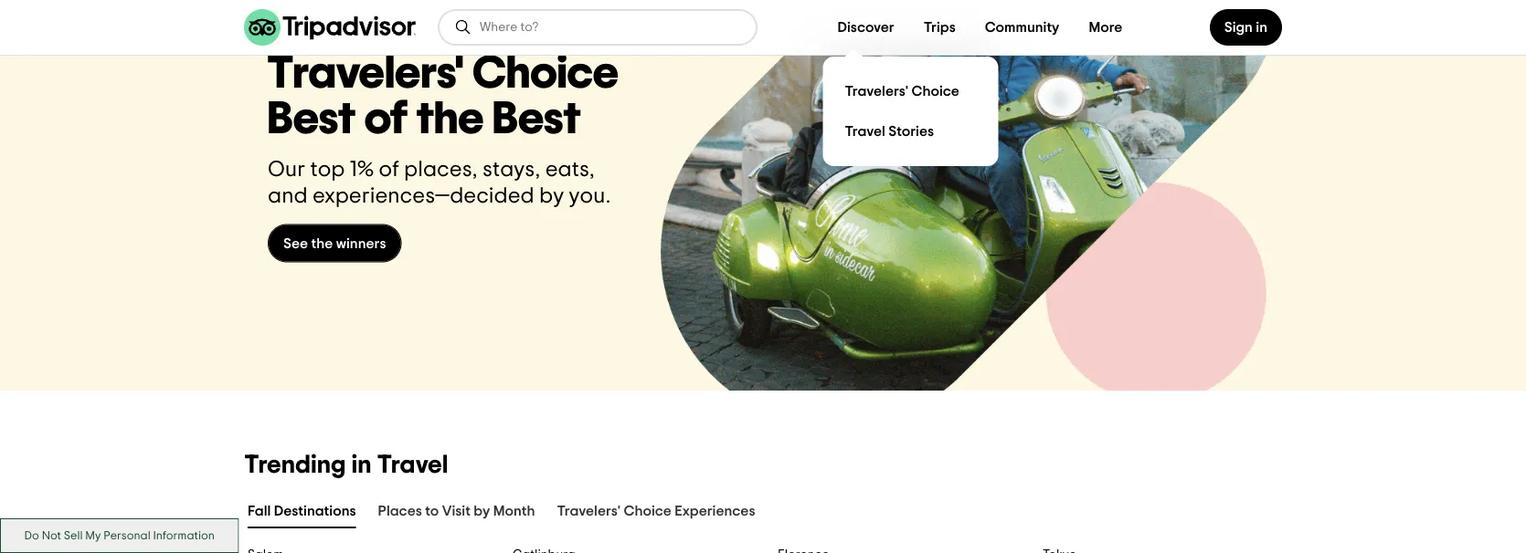 Task type: describe. For each thing, give the bounding box(es) containing it.
travelers' choice
[[845, 84, 960, 99]]

trending
[[244, 452, 346, 478]]

top
[[310, 159, 345, 181]]

sell
[[64, 531, 83, 542]]

stories
[[889, 124, 934, 139]]

trending in travel
[[244, 452, 448, 478]]

month
[[493, 504, 535, 519]]

destinations
[[274, 504, 356, 519]]

stays,
[[483, 159, 541, 181]]

fall destinations
[[248, 504, 356, 519]]

our
[[268, 159, 305, 181]]

visit
[[442, 504, 471, 519]]

the inside 'link'
[[311, 236, 333, 251]]

travelers' choice best of the best
[[268, 51, 619, 143]]

do
[[24, 531, 39, 542]]

do not sell my personal information button
[[0, 519, 239, 554]]

fall
[[248, 504, 271, 519]]

in for sign
[[1256, 20, 1268, 35]]

of for places,
[[379, 159, 399, 181]]

in for trending
[[351, 452, 372, 478]]

personal
[[104, 531, 151, 542]]

you.
[[569, 185, 611, 207]]

to
[[425, 504, 439, 519]]

places,
[[404, 159, 478, 181]]

see the winners
[[283, 236, 386, 251]]

of for the
[[365, 97, 408, 143]]

travel stories link
[[838, 112, 984, 152]]

travelers' choice experiences
[[557, 504, 755, 519]]

places
[[378, 504, 422, 519]]

travelers' choice link
[[838, 71, 984, 112]]

Search search field
[[480, 19, 741, 36]]

places to visit by month button
[[374, 499, 539, 529]]

community button
[[971, 9, 1074, 46]]

information
[[153, 531, 215, 542]]

discover
[[838, 20, 895, 35]]

travelers' for travelers' choice best of the best
[[268, 51, 464, 97]]

and
[[268, 185, 308, 207]]

my
[[85, 531, 101, 542]]

experiences—decided
[[313, 185, 535, 207]]

travelers' for travelers' choice
[[845, 84, 909, 99]]

choice for travelers' choice experiences
[[624, 504, 672, 519]]



Task type: vqa. For each thing, say whether or not it's contained in the screenshot.
Choice to the left
yes



Task type: locate. For each thing, give the bounding box(es) containing it.
by inside button
[[474, 504, 490, 519]]

0 horizontal spatial by
[[474, 504, 490, 519]]

by
[[539, 185, 564, 207], [474, 504, 490, 519]]

choice inside travelers' choice experiences button
[[624, 504, 672, 519]]

travelers'
[[268, 51, 464, 97], [845, 84, 909, 99], [557, 504, 621, 519]]

tab list containing fall destinations
[[222, 495, 1304, 533]]

in right sign
[[1256, 20, 1268, 35]]

0 vertical spatial travel
[[845, 124, 886, 139]]

menu
[[823, 57, 999, 166]]

1 horizontal spatial best
[[493, 97, 581, 143]]

do not sell my personal information
[[24, 531, 215, 542]]

best
[[268, 97, 356, 143], [493, 97, 581, 143]]

travel stories
[[845, 124, 934, 139]]

experiences
[[675, 504, 755, 519]]

0 vertical spatial of
[[365, 97, 408, 143]]

travelers' inside travelers' choice best of the best
[[268, 51, 464, 97]]

by inside our top 1% of places, stays, eats, and experiences—decided by you.
[[539, 185, 564, 207]]

see
[[283, 236, 308, 251]]

of up 1%
[[365, 97, 408, 143]]

travelers' up travel stories
[[845, 84, 909, 99]]

the inside travelers' choice best of the best
[[417, 97, 484, 143]]

choice for travelers' choice
[[912, 84, 960, 99]]

in
[[1256, 20, 1268, 35], [351, 452, 372, 478]]

best up 'stays,'
[[493, 97, 581, 143]]

choice left experiences
[[624, 504, 672, 519]]

travel inside menu
[[845, 124, 886, 139]]

by right visit
[[474, 504, 490, 519]]

choice inside travelers' choice best of the best
[[473, 51, 619, 97]]

fall destinations button
[[244, 499, 360, 529]]

travelers' choice experiences button
[[553, 499, 759, 529]]

sign in
[[1225, 20, 1268, 35]]

more button
[[1074, 9, 1137, 46]]

choice
[[473, 51, 619, 97], [912, 84, 960, 99], [624, 504, 672, 519]]

1 vertical spatial the
[[311, 236, 333, 251]]

choice for travelers' choice best of the best
[[473, 51, 619, 97]]

search image
[[454, 18, 473, 37]]

1 vertical spatial of
[[379, 159, 399, 181]]

sign in link
[[1210, 9, 1282, 46]]

of inside our top 1% of places, stays, eats, and experiences—decided by you.
[[379, 159, 399, 181]]

see the winners link
[[268, 225, 402, 263]]

choice inside travelers' choice "link"
[[912, 84, 960, 99]]

0 horizontal spatial the
[[311, 236, 333, 251]]

2 best from the left
[[493, 97, 581, 143]]

1 vertical spatial in
[[351, 452, 372, 478]]

menu containing travelers' choice
[[823, 57, 999, 166]]

the right see
[[311, 236, 333, 251]]

1 best from the left
[[268, 97, 356, 143]]

0 vertical spatial in
[[1256, 20, 1268, 35]]

1 horizontal spatial choice
[[624, 504, 672, 519]]

1 vertical spatial travel
[[377, 452, 448, 478]]

choice down "search" search box
[[473, 51, 619, 97]]

travelers' right month on the left of page
[[557, 504, 621, 519]]

community
[[985, 20, 1060, 35]]

eats,
[[545, 159, 595, 181]]

the
[[417, 97, 484, 143], [311, 236, 333, 251]]

1 horizontal spatial travel
[[845, 124, 886, 139]]

winners
[[336, 236, 386, 251]]

best up top at the top of the page
[[268, 97, 356, 143]]

1%
[[350, 159, 374, 181]]

more
[[1089, 20, 1123, 35]]

of right 1%
[[379, 159, 399, 181]]

places to visit by month
[[378, 504, 535, 519]]

travelers' inside travelers' choice experiences button
[[557, 504, 621, 519]]

0 vertical spatial the
[[417, 97, 484, 143]]

2 horizontal spatial travelers'
[[845, 84, 909, 99]]

0 horizontal spatial travelers'
[[268, 51, 464, 97]]

1 vertical spatial by
[[474, 504, 490, 519]]

1 horizontal spatial in
[[1256, 20, 1268, 35]]

2 horizontal spatial choice
[[912, 84, 960, 99]]

0 vertical spatial by
[[539, 185, 564, 207]]

0 horizontal spatial travel
[[377, 452, 448, 478]]

0 horizontal spatial in
[[351, 452, 372, 478]]

0 horizontal spatial choice
[[473, 51, 619, 97]]

travelers' down tripadvisor image
[[268, 51, 464, 97]]

0 horizontal spatial best
[[268, 97, 356, 143]]

travel up 'places' at the left of the page
[[377, 452, 448, 478]]

by down eats,
[[539, 185, 564, 207]]

1 horizontal spatial the
[[417, 97, 484, 143]]

tab list
[[222, 495, 1304, 533]]

discover button
[[823, 9, 909, 46]]

sign
[[1225, 20, 1253, 35]]

not
[[42, 531, 61, 542]]

choice up stories
[[912, 84, 960, 99]]

travelers' inside travelers' choice "link"
[[845, 84, 909, 99]]

travel left stories
[[845, 124, 886, 139]]

travelers' for travelers' choice experiences
[[557, 504, 621, 519]]

1 horizontal spatial travelers'
[[557, 504, 621, 519]]

of inside travelers' choice best of the best
[[365, 97, 408, 143]]

trips button
[[909, 9, 971, 46]]

None search field
[[440, 11, 756, 44]]

the up places,
[[417, 97, 484, 143]]

trips
[[924, 20, 956, 35]]

1 horizontal spatial by
[[539, 185, 564, 207]]

in up destinations
[[351, 452, 372, 478]]

tripadvisor image
[[244, 9, 416, 46]]

of
[[365, 97, 408, 143], [379, 159, 399, 181]]

our top 1% of places, stays, eats, and experiences—decided by you.
[[268, 159, 611, 207]]

travel
[[845, 124, 886, 139], [377, 452, 448, 478]]



